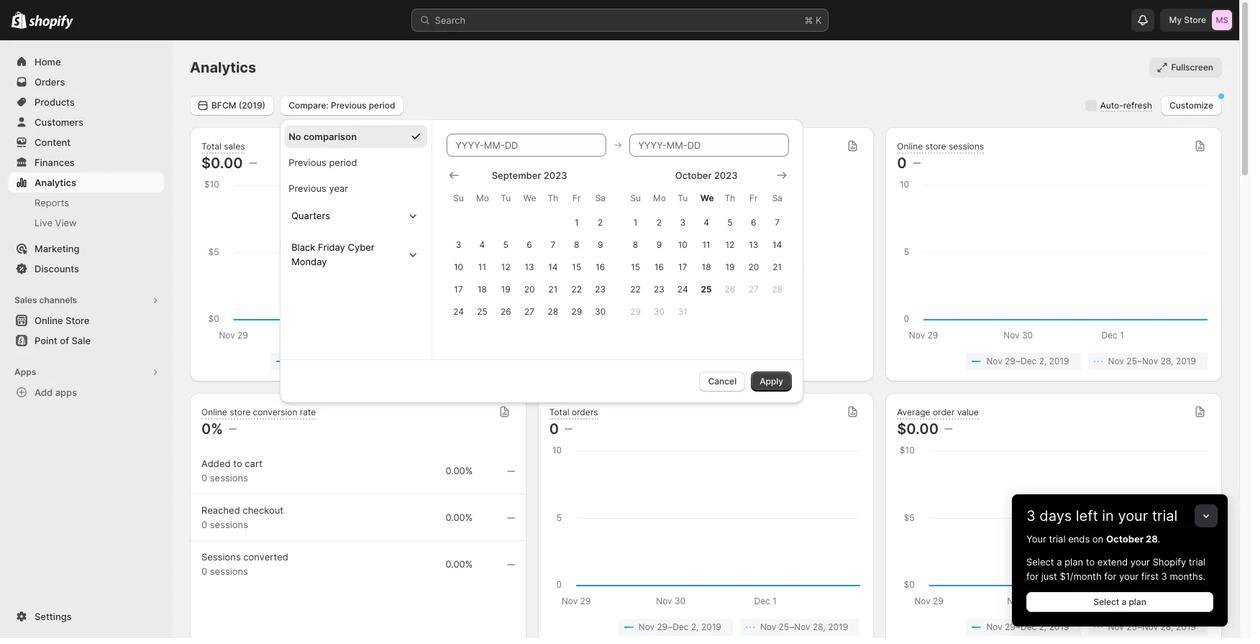 Task type: vqa. For each thing, say whether or not it's contained in the screenshot.
Initial
no



Task type: locate. For each thing, give the bounding box(es) containing it.
1 sunday element from the left
[[447, 185, 471, 211]]

16
[[596, 262, 605, 272], [655, 262, 664, 272]]

22 for 2nd "22" button
[[631, 284, 641, 295]]

sessions inside online store sessions dropdown button
[[949, 141, 984, 151]]

monday element up no
[[648, 185, 671, 211]]

1 for september 2023
[[575, 217, 579, 228]]

1 vertical spatial 24
[[453, 306, 464, 317]]

trial inside select a plan to extend your shopify trial for just $1/month for your first 3 months.
[[1189, 557, 1206, 568]]

nov 25–nov 28, 2019 for total orders
[[761, 622, 849, 633]]

we for september
[[524, 192, 536, 203]]

thursday element down october 2023
[[719, 185, 742, 211]]

auto-
[[1101, 100, 1124, 111]]

1 horizontal spatial 19 button
[[719, 256, 742, 278]]

2 1 button from the left
[[624, 211, 648, 234]]

1 23 button from the left
[[589, 278, 612, 300]]

0 vertical spatial 28
[[772, 284, 783, 295]]

5 button down september
[[494, 234, 518, 256]]

2 8 button from the left
[[624, 234, 648, 256]]

friday element for october 2023
[[742, 185, 766, 211]]

we
[[524, 192, 536, 203], [701, 192, 714, 203]]

2 grid from the left
[[624, 168, 789, 323]]

1 horizontal spatial 21
[[773, 262, 782, 272]]

0 vertical spatial 20
[[749, 262, 759, 272]]

th
[[548, 192, 559, 203], [725, 192, 736, 203]]

we down october 2023
[[701, 192, 714, 203]]

orders link
[[9, 72, 164, 92]]

friday
[[318, 241, 345, 253]]

monday element
[[471, 185, 494, 211], [648, 185, 671, 211]]

3 button
[[671, 211, 695, 234], [447, 234, 471, 256]]

select down select a plan to extend your shopify trial for just $1/month for your first 3 months.
[[1094, 597, 1120, 608]]

YYYY-MM-DD text field
[[447, 133, 607, 157], [630, 133, 789, 157]]

nov 25–nov 28, 2019 button for average order value
[[1088, 620, 1208, 637]]

friday element
[[565, 185, 589, 211], [742, 185, 766, 211]]

saturday element
[[589, 185, 612, 211], [766, 185, 789, 211]]

friday element up date
[[742, 185, 766, 211]]

1 horizontal spatial 29 button
[[624, 300, 648, 323]]

1 vertical spatial store
[[230, 407, 251, 418]]

0 inside added to cart 0 sessions
[[201, 473, 207, 484]]

1 horizontal spatial wednesday element
[[695, 185, 719, 211]]

tuesday element
[[494, 185, 518, 211], [671, 185, 695, 211]]

0 vertical spatial your
[[1119, 508, 1149, 525]]

1 vertical spatial trial
[[1049, 534, 1066, 545]]

0 horizontal spatial 14
[[549, 262, 558, 272]]

thursday element for october 2023
[[719, 185, 742, 211]]

1 horizontal spatial 1 button
[[624, 211, 648, 234]]

fullscreen
[[1172, 62, 1214, 73]]

1 horizontal spatial total
[[550, 407, 570, 418]]

nov 29–dec 2, 2019 button for average order value
[[967, 620, 1081, 637]]

quarters
[[292, 210, 330, 221]]

2 29 from the left
[[630, 306, 641, 317]]

1 15 from the left
[[572, 262, 582, 272]]

monday
[[292, 256, 327, 267]]

13 for 13 button to the right
[[749, 239, 759, 250]]

1 vertical spatial online
[[35, 315, 63, 327]]

25–nov for total orders
[[779, 622, 811, 633]]

to left cart
[[233, 458, 242, 470]]

14
[[773, 239, 782, 250], [549, 262, 558, 272]]

previous for previous period
[[289, 157, 327, 168]]

1 friday element from the left
[[565, 185, 589, 211]]

data
[[670, 258, 690, 269]]

26 button
[[719, 278, 742, 300], [494, 300, 518, 323]]

2 wednesday element from the left
[[695, 185, 719, 211]]

1 grid from the left
[[447, 168, 612, 323]]

$0.00
[[201, 155, 243, 172], [898, 421, 939, 438]]

saturday element up range.
[[766, 185, 789, 211]]

to up $1/month
[[1086, 557, 1095, 568]]

16 button left was
[[589, 256, 612, 278]]

0 horizontal spatial yyyy-mm-dd text field
[[447, 133, 607, 157]]

0 horizontal spatial 1
[[575, 217, 579, 228]]

5 button up this
[[719, 211, 742, 234]]

nov 29–dec 2, 2019 for total sales
[[291, 356, 374, 367]]

15 left no
[[631, 262, 640, 272]]

nov
[[291, 356, 307, 367], [413, 356, 429, 367], [987, 356, 1003, 367], [1109, 356, 1125, 367], [639, 622, 655, 633], [761, 622, 777, 633], [987, 622, 1003, 633], [1109, 622, 1125, 633]]

apps
[[14, 367, 36, 378]]

1 horizontal spatial 18 button
[[695, 256, 719, 278]]

2 monday element from the left
[[648, 185, 671, 211]]

0 horizontal spatial trial
[[1049, 534, 1066, 545]]

0 down sessions
[[201, 566, 207, 578]]

home
[[35, 56, 61, 68]]

store
[[1185, 14, 1207, 25], [66, 315, 90, 327]]

1 horizontal spatial 14
[[773, 239, 782, 250]]

1 thursday element from the left
[[541, 185, 565, 211]]

select inside select a plan link
[[1094, 597, 1120, 608]]

1 horizontal spatial 16 button
[[648, 256, 671, 278]]

online for 0
[[898, 141, 923, 151]]

1 button
[[565, 211, 589, 234], [624, 211, 648, 234]]

1 horizontal spatial 7 button
[[766, 211, 789, 234]]

2 th from the left
[[725, 192, 736, 203]]

2 23 from the left
[[654, 284, 665, 295]]

trial inside dropdown button
[[1153, 508, 1178, 525]]

your up the first
[[1131, 557, 1151, 568]]

28,
[[465, 356, 478, 367], [1161, 356, 1174, 367], [813, 622, 826, 633], [1161, 622, 1174, 633]]

0 down reached
[[201, 520, 207, 531]]

store for 0%
[[230, 407, 251, 418]]

select for select a plan
[[1094, 597, 1120, 608]]

0 horizontal spatial grid
[[447, 168, 612, 323]]

no change image for online store sessions
[[913, 158, 921, 169]]

0 vertical spatial 21
[[773, 262, 782, 272]]

16 right was
[[655, 262, 664, 272]]

0 down online store sessions dropdown button
[[898, 155, 907, 172]]

15 button left the there in the top of the page
[[565, 256, 589, 278]]

no change image
[[249, 158, 257, 169], [913, 158, 921, 169], [229, 424, 237, 435], [565, 424, 573, 435], [507, 466, 515, 478]]

1 horizontal spatial 30
[[654, 306, 665, 317]]

1 22 from the left
[[572, 284, 582, 295]]

store inside "online store" link
[[66, 315, 90, 327]]

14 button left the there in the top of the page
[[541, 256, 565, 278]]

5 down september
[[503, 239, 509, 250]]

no change image for total sales
[[249, 158, 257, 169]]

tuesday element down october 2023
[[671, 185, 695, 211]]

to inside added to cart 0 sessions
[[233, 458, 242, 470]]

1 vertical spatial october
[[1107, 534, 1144, 545]]

0 horizontal spatial 28
[[548, 306, 559, 317]]

5 for right the 5 button
[[728, 217, 733, 228]]

6 button down september 2023
[[518, 234, 541, 256]]

1 horizontal spatial 6
[[751, 217, 757, 228]]

select for select a plan to extend your shopify trial for just $1/month for your first 3 months.
[[1027, 557, 1055, 568]]

6 up date
[[751, 217, 757, 228]]

a inside select a plan to extend your shopify trial for just $1/month for your first 3 months.
[[1057, 557, 1062, 568]]

23 button down no
[[648, 278, 671, 300]]

shopify image
[[12, 11, 27, 29]]

1 0.00% from the top
[[446, 466, 473, 477]]

previous up 'no comparison' button
[[331, 100, 367, 110]]

2 vertical spatial previous
[[289, 182, 327, 194]]

$0.00 down total sales dropdown button on the left top of page
[[201, 155, 243, 172]]

1 29 from the left
[[572, 306, 582, 317]]

no change image for converted
[[507, 560, 515, 571]]

2 tuesday element from the left
[[671, 185, 695, 211]]

0 horizontal spatial 19
[[501, 284, 511, 295]]

1 22 button from the left
[[565, 278, 589, 300]]

sales
[[224, 141, 245, 151]]

12 button
[[719, 234, 742, 256], [494, 256, 518, 278]]

total left the sales
[[201, 141, 222, 151]]

thursday element down september 2023
[[541, 185, 565, 211]]

1 monday element from the left
[[471, 185, 494, 211]]

7
[[775, 217, 780, 228], [551, 239, 556, 250]]

27 button
[[742, 278, 766, 300], [518, 300, 541, 323]]

yyyy-mm-dd text field up september 2023
[[447, 133, 607, 157]]

your trial ends on october 28 .
[[1027, 534, 1161, 545]]

1 we from the left
[[524, 192, 536, 203]]

1 horizontal spatial 13
[[749, 239, 759, 250]]

finances link
[[9, 153, 164, 173]]

nov 25–nov 28, 2019 button
[[392, 353, 512, 371], [1088, 353, 1208, 371], [740, 620, 860, 637], [1088, 620, 1208, 637]]

14 for left 14 button
[[549, 262, 558, 272]]

yyyy-mm-dd text field up october 2023
[[630, 133, 789, 157]]

1 horizontal spatial analytics
[[190, 59, 256, 76]]

fullscreen button
[[1150, 58, 1223, 78]]

1 vertical spatial $0.00
[[898, 421, 939, 438]]

customers
[[35, 117, 83, 128]]

27
[[749, 284, 759, 295], [525, 306, 535, 317]]

1 fr from the left
[[573, 192, 581, 203]]

1 horizontal spatial 28
[[772, 284, 783, 295]]

1 mo from the left
[[476, 192, 489, 203]]

previous up previous year
[[289, 157, 327, 168]]

6 down september 2023
[[527, 239, 532, 250]]

2 button up the there in the top of the page
[[589, 211, 612, 234]]

9 button up no
[[648, 234, 671, 256]]

0 vertical spatial select
[[1027, 557, 1055, 568]]

sunday element
[[447, 185, 471, 211], [624, 185, 648, 211]]

trial right your
[[1049, 534, 1066, 545]]

2 tu from the left
[[678, 192, 688, 203]]

1 horizontal spatial 14 button
[[766, 234, 789, 256]]

total inside dropdown button
[[201, 141, 222, 151]]

13 for the left 13 button
[[525, 262, 534, 272]]

2 22 button from the left
[[624, 278, 648, 300]]

0 horizontal spatial 2023
[[544, 169, 567, 181]]

1 8 from the left
[[574, 239, 580, 250]]

1 horizontal spatial 26
[[725, 284, 736, 295]]

year
[[329, 182, 348, 194]]

0 horizontal spatial 7 button
[[541, 234, 565, 256]]

25 for the left 25 button
[[477, 306, 488, 317]]

1 horizontal spatial store
[[926, 141, 947, 151]]

for down the extend at bottom
[[1105, 571, 1117, 583]]

analytics down finances at top left
[[35, 177, 76, 189]]

2, for total sales
[[343, 356, 351, 367]]

1 horizontal spatial 4
[[704, 217, 709, 228]]

average order value
[[898, 407, 979, 418]]

1 vertical spatial previous
[[289, 157, 327, 168]]

2023 for september 2023
[[544, 169, 567, 181]]

th down september 2023
[[548, 192, 559, 203]]

tuesday element for october 2023
[[671, 185, 695, 211]]

0 vertical spatial period
[[369, 100, 395, 110]]

1 15 button from the left
[[565, 256, 589, 278]]

15 button left no
[[624, 256, 648, 278]]

29–dec
[[309, 356, 341, 367], [1005, 356, 1037, 367], [657, 622, 689, 633], [1005, 622, 1037, 633]]

1 horizontal spatial 30 button
[[648, 300, 671, 323]]

friday element down september 2023
[[565, 185, 589, 211]]

th for october 2023
[[725, 192, 736, 203]]

30 button left the 31 in the right of the page
[[648, 300, 671, 323]]

1 30 button from the left
[[589, 300, 612, 323]]

tu down october 2023
[[678, 192, 688, 203]]

a up 'just'
[[1057, 557, 1062, 568]]

0 horizontal spatial 29 button
[[565, 300, 589, 323]]

1 horizontal spatial 9 button
[[648, 234, 671, 256]]

1 tuesday element from the left
[[494, 185, 518, 211]]

previous
[[331, 100, 367, 110], [289, 157, 327, 168], [289, 182, 327, 194]]

2 sa from the left
[[772, 192, 783, 203]]

1 su from the left
[[454, 192, 464, 203]]

28 button
[[766, 278, 789, 300], [541, 300, 565, 323]]

sessions
[[949, 141, 984, 151], [210, 473, 248, 484], [210, 520, 248, 531], [210, 566, 248, 578]]

1 th from the left
[[548, 192, 559, 203]]

no change image
[[945, 424, 953, 435], [507, 513, 515, 525], [507, 560, 515, 571]]

1 horizontal spatial tu
[[678, 192, 688, 203]]

list
[[204, 353, 512, 371], [900, 353, 1208, 371], [552, 620, 860, 637], [900, 620, 1208, 637]]

october inside 3 days left in your trial element
[[1107, 534, 1144, 545]]

september
[[492, 169, 541, 181]]

5 button
[[719, 211, 742, 234], [494, 234, 518, 256]]

0 horizontal spatial monday element
[[471, 185, 494, 211]]

14 button up range.
[[766, 234, 789, 256]]

1 horizontal spatial 19
[[726, 262, 735, 272]]

3 0.00% from the top
[[446, 559, 473, 571]]

1 horizontal spatial 25
[[701, 284, 712, 295]]

2 30 button from the left
[[648, 300, 671, 323]]

tuesday element for september 2023
[[494, 185, 518, 211]]

2 9 from the left
[[657, 239, 662, 250]]

1 2 from the left
[[598, 217, 603, 228]]

29–dec for total orders
[[657, 622, 689, 633]]

select inside select a plan to extend your shopify trial for just $1/month for your first 3 months.
[[1027, 557, 1055, 568]]

1 2 button from the left
[[589, 211, 612, 234]]

$0.00 down average
[[898, 421, 939, 438]]

trial up .
[[1153, 508, 1178, 525]]

wednesday element down september 2023
[[518, 185, 541, 211]]

0 vertical spatial 18
[[702, 262, 711, 272]]

online for 0%
[[201, 407, 227, 418]]

settings
[[35, 612, 72, 623]]

2 15 from the left
[[631, 262, 640, 272]]

nov 25–nov 28, 2019 for total sales
[[413, 356, 501, 367]]

1
[[575, 217, 579, 228], [634, 217, 638, 228]]

1 vertical spatial a
[[1122, 597, 1127, 608]]

1 tu from the left
[[501, 192, 511, 203]]

0 horizontal spatial tu
[[501, 192, 511, 203]]

0 horizontal spatial saturday element
[[589, 185, 612, 211]]

31 button
[[671, 300, 695, 323]]

2 for september 2023
[[598, 217, 603, 228]]

nov 29–dec 2, 2019 button
[[271, 353, 385, 371], [967, 353, 1081, 371], [619, 620, 733, 637], [967, 620, 1081, 637]]

wednesday element
[[518, 185, 541, 211], [695, 185, 719, 211]]

1 horizontal spatial 23
[[654, 284, 665, 295]]

previous for previous year
[[289, 182, 327, 194]]

2 saturday element from the left
[[766, 185, 789, 211]]

for left this
[[721, 258, 733, 269]]

live view link
[[9, 213, 164, 233]]

0 horizontal spatial select
[[1027, 557, 1055, 568]]

1 wednesday element from the left
[[518, 185, 541, 211]]

19 button
[[719, 256, 742, 278], [494, 278, 518, 300]]

mo for september
[[476, 192, 489, 203]]

1 horizontal spatial 17 button
[[671, 256, 695, 278]]

customize button
[[1161, 95, 1223, 115]]

0%
[[201, 421, 223, 438]]

live view
[[35, 217, 77, 229]]

1 button down september 2023
[[565, 211, 589, 234]]

store for my store
[[1185, 14, 1207, 25]]

2 30 from the left
[[654, 306, 665, 317]]

0 vertical spatial store
[[1185, 14, 1207, 25]]

14 button
[[766, 234, 789, 256], [541, 256, 565, 278]]

plan up $1/month
[[1065, 557, 1084, 568]]

bfcm (2019) button
[[190, 95, 274, 115]]

su
[[454, 192, 464, 203], [631, 192, 641, 203]]

0 horizontal spatial to
[[233, 458, 242, 470]]

1 16 from the left
[[596, 262, 605, 272]]

monday element down september
[[471, 185, 494, 211]]

1 button up was
[[624, 211, 648, 234]]

16 left the there in the top of the page
[[596, 262, 605, 272]]

add apps
[[35, 387, 77, 399]]

wednesday element down october 2023
[[695, 185, 719, 211]]

6
[[751, 217, 757, 228], [527, 239, 532, 250]]

monday element for september
[[471, 185, 494, 211]]

your
[[1119, 508, 1149, 525], [1131, 557, 1151, 568], [1120, 571, 1139, 583]]

14 up range.
[[773, 239, 782, 250]]

th down october 2023
[[725, 192, 736, 203]]

1 horizontal spatial period
[[369, 100, 395, 110]]

nov 25–nov 28, 2019 button for online store sessions
[[1088, 353, 1208, 371]]

extend
[[1098, 557, 1128, 568]]

2 2 button from the left
[[648, 211, 671, 234]]

2 button for october 2023
[[648, 211, 671, 234]]

2 1 from the left
[[634, 217, 638, 228]]

22
[[572, 284, 582, 295], [631, 284, 641, 295]]

period inside button
[[329, 157, 357, 168]]

sa for october 2023
[[772, 192, 783, 203]]

value
[[958, 407, 979, 418]]

tuesday element down september
[[494, 185, 518, 211]]

analytics up bfcm
[[190, 59, 256, 76]]

0 horizontal spatial wednesday element
[[518, 185, 541, 211]]

2 button up no
[[648, 211, 671, 234]]

2 2023 from the left
[[714, 169, 738, 181]]

2 fr from the left
[[750, 192, 758, 203]]

store
[[926, 141, 947, 151], [230, 407, 251, 418]]

1 horizontal spatial thursday element
[[719, 185, 742, 211]]

your right the 'in'
[[1119, 508, 1149, 525]]

your inside dropdown button
[[1119, 508, 1149, 525]]

0 horizontal spatial thursday element
[[541, 185, 565, 211]]

30 button down the there in the top of the page
[[589, 300, 612, 323]]

for left 'just'
[[1027, 571, 1039, 583]]

grid containing october
[[624, 168, 789, 323]]

15
[[572, 262, 582, 272], [631, 262, 640, 272]]

to inside select a plan to extend your shopify trial for just $1/month for your first 3 months.
[[1086, 557, 1095, 568]]

1 button for october 2023
[[624, 211, 648, 234]]

1 vertical spatial 25
[[477, 306, 488, 317]]

3 inside dropdown button
[[1027, 508, 1036, 525]]

28 for rightmost 28 button
[[772, 284, 783, 295]]

ends
[[1069, 534, 1090, 545]]

previous up quarters
[[289, 182, 327, 194]]

1 horizontal spatial 16
[[655, 262, 664, 272]]

0 horizontal spatial 17
[[454, 284, 463, 295]]

$0.00 for total
[[201, 155, 243, 172]]

1 horizontal spatial grid
[[624, 168, 789, 323]]

1 horizontal spatial sunday element
[[624, 185, 648, 211]]

1 vertical spatial 13
[[525, 262, 534, 272]]

days
[[1040, 508, 1072, 525]]

saturday element up the there in the top of the page
[[589, 185, 612, 211]]

0 down added
[[201, 473, 207, 484]]

2 0.00% from the top
[[446, 512, 473, 524]]

no change image for online store conversion rate
[[229, 424, 237, 435]]

just
[[1042, 571, 1058, 583]]

2 8 from the left
[[633, 239, 638, 250]]

0
[[898, 155, 907, 172], [550, 421, 559, 438], [201, 473, 207, 484], [201, 520, 207, 531], [201, 566, 207, 578]]

sessions inside sessions converted 0 sessions
[[210, 566, 248, 578]]

store for 0
[[926, 141, 947, 151]]

2, for average order value
[[1039, 622, 1047, 633]]

apps
[[55, 387, 77, 399]]

8 for 1st 8 button from right
[[633, 239, 638, 250]]

products link
[[9, 92, 164, 112]]

2 vertical spatial 28
[[1146, 534, 1158, 545]]

compare:
[[289, 100, 329, 110]]

period up "year"
[[329, 157, 357, 168]]

tu down september
[[501, 192, 511, 203]]

grid
[[447, 168, 612, 323], [624, 168, 789, 323]]

1 vertical spatial 26
[[501, 306, 511, 317]]

friday element for september 2023
[[565, 185, 589, 211]]

6 button
[[742, 211, 766, 234], [518, 234, 541, 256]]

total left orders
[[550, 407, 570, 418]]

0.00%
[[446, 466, 473, 477], [446, 512, 473, 524], [446, 559, 473, 571]]

1 saturday element from the left
[[589, 185, 612, 211]]

sa
[[595, 192, 606, 203], [772, 192, 783, 203]]

2 22 from the left
[[631, 284, 641, 295]]

2 friday element from the left
[[742, 185, 766, 211]]

9 button up the there in the top of the page
[[589, 234, 612, 256]]

1 1 from the left
[[575, 217, 579, 228]]

trial up months.
[[1189, 557, 1206, 568]]

plan inside select a plan to extend your shopify trial for just $1/month for your first 3 months.
[[1065, 557, 1084, 568]]

2 we from the left
[[701, 192, 714, 203]]

a down select a plan to extend your shopify trial for just $1/month for your first 3 months.
[[1122, 597, 1127, 608]]

0 horizontal spatial 23
[[595, 284, 606, 295]]

total sales
[[201, 141, 245, 151]]

content
[[35, 137, 71, 148]]

mo for october
[[653, 192, 666, 203]]

25 button
[[695, 278, 719, 300], [471, 300, 494, 323]]

1 horizontal spatial for
[[1027, 571, 1039, 583]]

2 su from the left
[[631, 192, 641, 203]]

2 sunday element from the left
[[624, 185, 648, 211]]

select up 'just'
[[1027, 557, 1055, 568]]

15 left the there in the top of the page
[[572, 262, 582, 272]]

1 vertical spatial 7
[[551, 239, 556, 250]]

23 button down the there in the top of the page
[[589, 278, 612, 300]]

nov 29–dec 2, 2019 for total orders
[[639, 622, 722, 633]]

total
[[201, 141, 222, 151], [550, 407, 570, 418]]

1 vertical spatial to
[[1086, 557, 1095, 568]]

0 horizontal spatial 30 button
[[589, 300, 612, 323]]

plan down the first
[[1129, 597, 1147, 608]]

0 horizontal spatial 8 button
[[565, 234, 589, 256]]

no change image for checkout
[[507, 513, 515, 525]]

1 2023 from the left
[[544, 169, 567, 181]]

period up 'no comparison' button
[[369, 100, 395, 110]]

14 left the there in the top of the page
[[549, 262, 558, 272]]

2 thursday element from the left
[[719, 185, 742, 211]]

store up sale
[[66, 315, 90, 327]]

23 for second the 23 button from right
[[595, 284, 606, 295]]

23 for 2nd the 23 button from left
[[654, 284, 665, 295]]

2 2 from the left
[[657, 217, 662, 228]]

1 1 button from the left
[[565, 211, 589, 234]]

1 vertical spatial 10
[[454, 262, 463, 272]]

1 vertical spatial 28
[[548, 306, 559, 317]]

1 sa from the left
[[595, 192, 606, 203]]

10
[[678, 239, 688, 250], [454, 262, 463, 272]]

28, for online store sessions
[[1161, 356, 1174, 367]]

1 horizontal spatial fr
[[750, 192, 758, 203]]

your left the first
[[1120, 571, 1139, 583]]

plan for select a plan to extend your shopify trial for just $1/month for your first 3 months.
[[1065, 557, 1084, 568]]

thursday element
[[541, 185, 565, 211], [719, 185, 742, 211]]

2 mo from the left
[[653, 192, 666, 203]]

22 button
[[565, 278, 589, 300], [624, 278, 648, 300]]

26
[[725, 284, 736, 295], [501, 306, 511, 317]]

1 horizontal spatial october
[[1107, 534, 1144, 545]]

16 button right the there in the top of the page
[[648, 256, 671, 278]]

we down september 2023
[[524, 192, 536, 203]]

0 inside sessions converted 0 sessions
[[201, 566, 207, 578]]

0 horizontal spatial $0.00
[[201, 155, 243, 172]]

2023 for october 2023
[[714, 169, 738, 181]]

total inside dropdown button
[[550, 407, 570, 418]]

1 horizontal spatial online
[[201, 407, 227, 418]]

th for september 2023
[[548, 192, 559, 203]]

6 button up date
[[742, 211, 766, 234]]

october
[[675, 169, 712, 181], [1107, 534, 1144, 545]]

4
[[704, 217, 709, 228], [480, 239, 485, 250]]

1 23 from the left
[[595, 284, 606, 295]]

0 horizontal spatial 6
[[527, 239, 532, 250]]

5 up there was no data found for this date range.
[[728, 217, 733, 228]]

3 days left in your trial
[[1027, 508, 1178, 525]]

29–dec for average order value
[[1005, 622, 1037, 633]]

thursday element for september 2023
[[541, 185, 565, 211]]

25
[[701, 284, 712, 295], [477, 306, 488, 317]]

0 horizontal spatial 27
[[525, 306, 535, 317]]

0 horizontal spatial 9 button
[[589, 234, 612, 256]]

0 inside the reached checkout 0 sessions
[[201, 520, 207, 531]]

1 horizontal spatial 23 button
[[648, 278, 671, 300]]

period inside dropdown button
[[369, 100, 395, 110]]

store right my on the top of page
[[1185, 14, 1207, 25]]



Task type: describe. For each thing, give the bounding box(es) containing it.
1 horizontal spatial 11 button
[[695, 234, 719, 256]]

1 vertical spatial 27
[[525, 306, 535, 317]]

black friday cyber monday
[[292, 241, 375, 267]]

shopify image
[[29, 15, 74, 29]]

1 vertical spatial 4
[[480, 239, 485, 250]]

14 for 14 button to the right
[[773, 239, 782, 250]]

0 horizontal spatial 11
[[478, 262, 486, 272]]

discounts link
[[9, 259, 164, 279]]

0 horizontal spatial 21 button
[[541, 278, 565, 300]]

customize
[[1170, 100, 1214, 110]]

25–nov for total sales
[[431, 356, 463, 367]]

orders
[[35, 76, 65, 88]]

0 horizontal spatial 26
[[501, 306, 511, 317]]

1 16 button from the left
[[589, 256, 612, 278]]

wednesday element for october
[[695, 185, 719, 211]]

my store
[[1170, 14, 1207, 25]]

online store
[[35, 315, 90, 327]]

my store image
[[1212, 10, 1233, 30]]

for inside button
[[721, 258, 733, 269]]

0 horizontal spatial 3 button
[[447, 234, 471, 256]]

12 for right 12 button
[[726, 239, 735, 250]]

customers link
[[9, 112, 164, 132]]

list for online store sessions
[[900, 353, 1208, 371]]

apply
[[760, 376, 784, 387]]

online inside button
[[35, 315, 63, 327]]

no change image for total orders
[[565, 424, 573, 435]]

1 horizontal spatial 20 button
[[742, 256, 766, 278]]

no comparison button
[[284, 125, 428, 148]]

sales
[[14, 295, 37, 306]]

0 vertical spatial 10
[[678, 239, 688, 250]]

order
[[933, 407, 955, 418]]

0 horizontal spatial 17 button
[[447, 278, 471, 300]]

analytics link
[[9, 173, 164, 193]]

online store conversion rate
[[201, 407, 316, 418]]

su for september
[[454, 192, 464, 203]]

0 horizontal spatial 27 button
[[518, 300, 541, 323]]

su for october
[[631, 192, 641, 203]]

converted
[[243, 552, 288, 563]]

0 vertical spatial 27
[[749, 284, 759, 295]]

0 horizontal spatial 12 button
[[494, 256, 518, 278]]

1 horizontal spatial 3 button
[[671, 211, 695, 234]]

apply button
[[751, 372, 792, 392]]

sessions inside added to cart 0 sessions
[[210, 473, 248, 484]]

average
[[898, 407, 931, 418]]

2 horizontal spatial for
[[1105, 571, 1117, 583]]

list for average order value
[[900, 620, 1208, 637]]

black
[[292, 241, 315, 253]]

average order value button
[[898, 407, 979, 420]]

1 29 button from the left
[[565, 300, 589, 323]]

cyber
[[348, 241, 375, 253]]

1 horizontal spatial 4 button
[[695, 211, 719, 234]]

sessions inside the reached checkout 0 sessions
[[210, 520, 248, 531]]

online store link
[[9, 311, 164, 331]]

.
[[1158, 534, 1161, 545]]

2, for total orders
[[691, 622, 699, 633]]

2 16 button from the left
[[648, 256, 671, 278]]

0 vertical spatial no change image
[[945, 424, 953, 435]]

comparison
[[304, 131, 357, 142]]

0 horizontal spatial 13 button
[[518, 256, 541, 278]]

nov 25–nov 28, 2019 button for total orders
[[740, 620, 860, 637]]

0 horizontal spatial 20 button
[[518, 278, 541, 300]]

1 horizontal spatial 20
[[749, 262, 759, 272]]

1 button for september 2023
[[565, 211, 589, 234]]

content link
[[9, 132, 164, 153]]

shopify
[[1153, 557, 1187, 568]]

quarters button
[[286, 203, 426, 228]]

my
[[1170, 14, 1182, 25]]

25–nov for online store sessions
[[1127, 356, 1159, 367]]

your
[[1027, 534, 1047, 545]]

cancel button
[[700, 372, 746, 392]]

0 horizontal spatial 24 button
[[447, 300, 471, 323]]

cancel
[[708, 376, 737, 387]]

reports
[[35, 197, 69, 209]]

add
[[35, 387, 53, 399]]

2 23 button from the left
[[648, 278, 671, 300]]

0 horizontal spatial 14 button
[[541, 256, 565, 278]]

saturday element for october 2023
[[766, 185, 789, 211]]

saturday element for september 2023
[[589, 185, 612, 211]]

checkout
[[243, 505, 283, 517]]

0 horizontal spatial october
[[675, 169, 712, 181]]

point of sale button
[[0, 331, 173, 351]]

29–dec for total sales
[[309, 356, 341, 367]]

3 days left in your trial element
[[1012, 532, 1228, 627]]

compare: previous period button
[[280, 95, 404, 115]]

compare: previous period
[[289, 100, 395, 110]]

previous inside dropdown button
[[331, 100, 367, 110]]

28, for total sales
[[465, 356, 478, 367]]

sunday element for september 2023
[[447, 185, 471, 211]]

home link
[[9, 52, 164, 72]]

1 horizontal spatial 5 button
[[719, 211, 742, 234]]

0 vertical spatial 17
[[679, 262, 688, 272]]

months.
[[1170, 571, 1206, 583]]

3 for the rightmost 3 button
[[680, 217, 686, 228]]

2, for online store sessions
[[1039, 356, 1047, 367]]

0 horizontal spatial 18 button
[[471, 278, 494, 300]]

plan for select a plan
[[1129, 597, 1147, 608]]

2 button for september 2023
[[589, 211, 612, 234]]

conversion
[[253, 407, 297, 418]]

2 16 from the left
[[655, 262, 664, 272]]

grid containing september
[[447, 168, 612, 323]]

21 for the left 21 button
[[549, 284, 558, 295]]

28 inside 3 days left in your trial element
[[1146, 534, 1158, 545]]

nov 29–dec 2, 2019 button for total orders
[[619, 620, 733, 637]]

was
[[636, 258, 654, 269]]

sale
[[72, 335, 91, 347]]

31
[[678, 306, 688, 317]]

2 vertical spatial your
[[1120, 571, 1139, 583]]

no
[[657, 258, 668, 269]]

2 for october 2023
[[657, 217, 662, 228]]

2 15 button from the left
[[624, 256, 648, 278]]

select a plan
[[1094, 597, 1147, 608]]

1 yyyy-mm-dd text field from the left
[[447, 133, 607, 157]]

1 vertical spatial 19
[[501, 284, 511, 295]]

3 inside select a plan to extend your shopify trial for just $1/month for your first 3 months.
[[1162, 571, 1168, 583]]

5 for left the 5 button
[[503, 239, 509, 250]]

1 horizontal spatial 18
[[702, 262, 711, 272]]

29 for 1st 29 button from the left
[[572, 306, 582, 317]]

0 horizontal spatial 18
[[478, 284, 487, 295]]

orders
[[572, 407, 598, 418]]

nov 25–nov 28, 2019 button for total sales
[[392, 353, 512, 371]]

1 30 from the left
[[595, 306, 606, 317]]

1 horizontal spatial 12 button
[[719, 234, 742, 256]]

1 horizontal spatial 21 button
[[766, 256, 789, 278]]

point of sale link
[[9, 331, 164, 351]]

reached checkout 0 sessions
[[201, 505, 283, 531]]

1 horizontal spatial 10 button
[[671, 234, 695, 256]]

28, for average order value
[[1161, 622, 1174, 633]]

of
[[60, 335, 69, 347]]

tu for september
[[501, 192, 511, 203]]

online store button
[[0, 311, 173, 331]]

marketing link
[[9, 239, 164, 259]]

reached
[[201, 505, 240, 517]]

nov 25–nov 28, 2019 for online store sessions
[[1109, 356, 1197, 367]]

0 horizontal spatial 4 button
[[471, 234, 494, 256]]

0.00% for added to cart
[[446, 466, 473, 477]]

sa for september 2023
[[595, 192, 606, 203]]

there was no data found for this date range. button
[[538, 127, 875, 382]]

1 horizontal spatial 26 button
[[719, 278, 742, 300]]

0.00% for reached checkout
[[446, 512, 473, 524]]

total orders
[[550, 407, 598, 418]]

0 vertical spatial 19
[[726, 262, 735, 272]]

select a plan to extend your shopify trial for just $1/month for your first 3 months.
[[1027, 557, 1206, 583]]

marketing
[[35, 243, 80, 255]]

online store conversion rate button
[[201, 407, 316, 420]]

28, for total orders
[[813, 622, 826, 633]]

1 horizontal spatial 24 button
[[671, 278, 695, 300]]

no comparison
[[289, 131, 357, 142]]

1 horizontal spatial 13 button
[[742, 234, 766, 256]]

fr for september 2023
[[573, 192, 581, 203]]

nov 29–dec 2, 2019 button for total sales
[[271, 353, 385, 371]]

15 for first 15 button from right
[[631, 262, 640, 272]]

0 horizontal spatial 28 button
[[541, 300, 565, 323]]

0.00% for sessions converted
[[446, 559, 473, 571]]

range.
[[777, 258, 805, 269]]

25 for rightmost 25 button
[[701, 284, 712, 295]]

15 for second 15 button from the right
[[572, 262, 582, 272]]

sales channels button
[[9, 291, 164, 311]]

added to cart 0 sessions
[[201, 458, 263, 484]]

on
[[1093, 534, 1104, 545]]

3 days left in your trial button
[[1012, 495, 1228, 525]]

apps button
[[9, 363, 164, 383]]

12 for the leftmost 12 button
[[501, 262, 511, 272]]

october 2023
[[675, 169, 738, 181]]

⌘ k
[[805, 14, 822, 26]]

0 horizontal spatial 26 button
[[494, 300, 518, 323]]

a for select a plan
[[1122, 597, 1127, 608]]

$0.00 for average
[[898, 421, 939, 438]]

1 horizontal spatial 27 button
[[742, 278, 766, 300]]

0 vertical spatial 24
[[678, 284, 688, 295]]

0 vertical spatial 4
[[704, 217, 709, 228]]

point
[[35, 335, 57, 347]]

sunday element for october 2023
[[624, 185, 648, 211]]

29–dec for online store sessions
[[1005, 356, 1037, 367]]

list for total orders
[[552, 620, 860, 637]]

refresh
[[1124, 100, 1153, 111]]

date
[[754, 258, 774, 269]]

a for select a plan to extend your shopify trial for just $1/month for your first 3 months.
[[1057, 557, 1062, 568]]

0 horizontal spatial 10
[[454, 262, 463, 272]]

$1/month
[[1060, 571, 1102, 583]]

8 for 1st 8 button from left
[[574, 239, 580, 250]]

0 down total orders dropdown button
[[550, 421, 559, 438]]

settings link
[[9, 607, 164, 627]]

added
[[201, 458, 231, 470]]

there
[[608, 258, 633, 269]]

total sales button
[[201, 141, 245, 154]]

1 9 button from the left
[[589, 234, 612, 256]]

21 for the rightmost 21 button
[[773, 262, 782, 272]]

0 horizontal spatial 7
[[551, 239, 556, 250]]

0 horizontal spatial 10 button
[[447, 256, 471, 278]]

reports link
[[9, 193, 164, 213]]

0 horizontal spatial 6 button
[[518, 234, 541, 256]]

this
[[736, 258, 752, 269]]

(2019)
[[239, 100, 266, 110]]

1 horizontal spatial 7
[[775, 217, 780, 228]]

tu for october
[[678, 192, 688, 203]]

1 vertical spatial 17
[[454, 284, 463, 295]]

select a plan link
[[1027, 593, 1214, 613]]

1 for october 2023
[[634, 217, 638, 228]]

1 horizontal spatial 28 button
[[766, 278, 789, 300]]

cart
[[245, 458, 263, 470]]

2 yyyy-mm-dd text field from the left
[[630, 133, 789, 157]]

finances
[[35, 157, 75, 168]]

0 horizontal spatial 5 button
[[494, 234, 518, 256]]

0 horizontal spatial 20
[[524, 284, 535, 295]]

3 for 3 days left in your trial
[[1027, 508, 1036, 525]]

september 2023
[[492, 169, 567, 181]]

1 8 button from the left
[[565, 234, 589, 256]]

2 29 button from the left
[[624, 300, 648, 323]]

1 vertical spatial your
[[1131, 557, 1151, 568]]

1 9 from the left
[[598, 239, 603, 250]]

0 horizontal spatial analytics
[[35, 177, 76, 189]]

1 horizontal spatial 25 button
[[695, 278, 719, 300]]

0 horizontal spatial 25 button
[[471, 300, 494, 323]]

1 horizontal spatial 6 button
[[742, 211, 766, 234]]

0 vertical spatial 11
[[703, 239, 711, 250]]

nov 29–dec 2, 2019 for average order value
[[987, 622, 1070, 633]]

found
[[693, 258, 718, 269]]

29 for 2nd 29 button from left
[[630, 306, 641, 317]]

0 horizontal spatial 19 button
[[494, 278, 518, 300]]

3 for the left 3 button
[[456, 239, 462, 250]]

2 9 button from the left
[[648, 234, 671, 256]]

black friday cyber monday button
[[286, 234, 426, 275]]

online store sessions
[[898, 141, 984, 151]]

there was no data found for this date range.
[[608, 258, 805, 269]]

fr for october 2023
[[750, 192, 758, 203]]

list for total sales
[[204, 353, 512, 371]]

total for $0.00
[[201, 141, 222, 151]]

rate
[[300, 407, 316, 418]]

monday element for october
[[648, 185, 671, 211]]

0 horizontal spatial 11 button
[[471, 256, 494, 278]]

total for 0
[[550, 407, 570, 418]]

store for online store
[[66, 315, 90, 327]]



